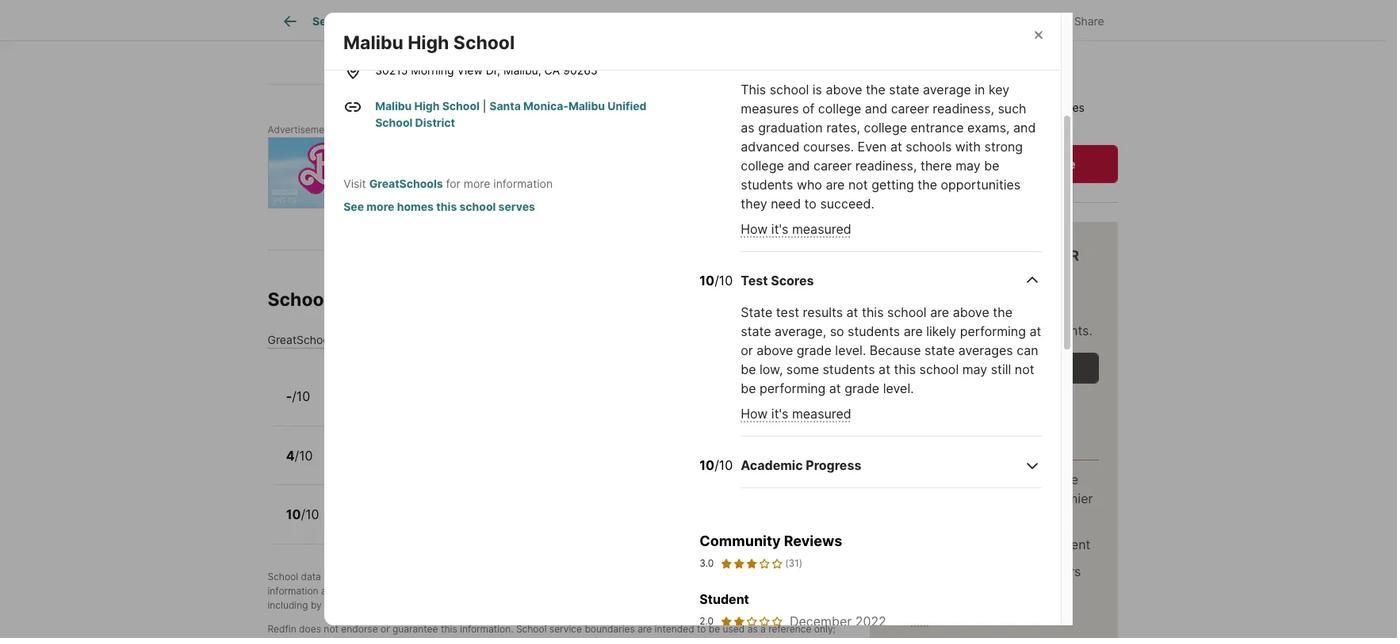 Task type: vqa. For each thing, say whether or not it's contained in the screenshot.
1.15M
no



Task type: locate. For each thing, give the bounding box(es) containing it.
not
[[849, 177, 868, 192], [1015, 361, 1035, 377], [324, 623, 339, 635], [384, 638, 399, 639]]

performing up averages
[[960, 323, 1026, 339]]

experience
[[889, 304, 955, 319]]

morning
[[411, 64, 454, 77]]

schools tab
[[759, 2, 827, 40]]

career down courses.
[[814, 158, 852, 173]]

0 horizontal spatial readiness,
[[856, 158, 917, 173]]

it's down low,
[[772, 406, 789, 422]]

service down "qualified"
[[984, 591, 1027, 607]]

some
[[787, 361, 819, 377]]

are down experience on the right of the page
[[904, 323, 923, 339]]

greatschools inside ', a nonprofit organization. redfin recommends buyers and renters use greatschools information and ratings as a'
[[767, 571, 827, 583]]

be inside this school is above the state average in key measures of college and career readiness, such as graduation rates, college entrance exams, and advanced courses.  even at schools with strong college and career readiness, there may be students who are not getting the opportunities they need to succeed.
[[984, 158, 1000, 173]]

test scores button
[[741, 258, 1042, 303]]

1 horizontal spatial above
[[826, 81, 863, 97]]

consultation
[[987, 361, 1073, 375]]

state down "state"
[[741, 323, 771, 339]]

1 horizontal spatial readiness,
[[933, 100, 995, 116]]

schools inside tab
[[772, 14, 814, 28]]

1 horizontal spatial information
[[494, 177, 553, 190]]

state
[[889, 81, 920, 97], [741, 323, 771, 339], [925, 342, 955, 358]]

1 vertical spatial how it's measured
[[741, 406, 852, 422]]

0 vertical spatial college
[[818, 100, 862, 116]]

the inside the state test results at this school are above the state average, so students are likely performing at or above grade level.  because state averages can be low, some students at this school may still not be performing at grade level.
[[993, 304, 1013, 320]]

1 horizontal spatial buyers
[[1040, 564, 1081, 580]]

to inside 'school service boundaries are intended to be used as a reference only; they may change and are not'
[[697, 623, 706, 635]]

malibu high school link
[[375, 99, 480, 113]]

school inside 'school service boundaries are intended to be used as a reference only; they may change and are not'
[[516, 623, 547, 635]]

rating 3.0 out of 5 element
[[720, 557, 784, 571]]

measured
[[792, 221, 852, 237], [792, 406, 852, 422]]

as inside ', a nonprofit organization. redfin recommends buyers and renters use greatschools information and ratings as a'
[[374, 585, 385, 597]]

the left fee "link"
[[889, 610, 908, 626]]

0 horizontal spatial of
[[803, 100, 815, 116]]

ratings
[[341, 585, 372, 597]]

high
[[408, 32, 449, 54], [414, 99, 440, 113]]

high inside malibu high school element
[[408, 32, 449, 54]]

1 vertical spatial own
[[523, 585, 542, 597]]

track
[[870, 101, 899, 114]]

1 vertical spatial high
[[414, 99, 440, 113]]

1 vertical spatial is
[[324, 571, 331, 583]]

of up agents. on the bottom of the page
[[1061, 304, 1073, 319]]

for for more
[[446, 177, 461, 190]]

measured for who
[[792, 221, 852, 237]]

greatschools inside malibu high school dialog
[[369, 177, 443, 190]]

0 horizontal spatial state
[[741, 323, 771, 339]]

at down activity
[[891, 138, 902, 154]]

students up 'because'
[[848, 323, 900, 339]]

be left used
[[709, 623, 720, 635]]

information up including
[[268, 585, 319, 597]]

for left the half
[[1031, 591, 1047, 607]]

1 it's from the top
[[772, 221, 789, 237]]

0 horizontal spatial or
[[381, 623, 390, 635]]

ad
[[836, 127, 845, 136]]

sale
[[562, 14, 585, 28]]

1 how it's measured link from the top
[[741, 221, 852, 237]]

may inside this school is above the state average in key measures of college and career readiness, such as graduation rates, college entrance exams, and advanced courses.  even at schools with strong college and career readiness, there may be students who are not getting the opportunities they need to succeed.
[[956, 158, 981, 173]]

their left desired
[[664, 585, 685, 597]]

nearby
[[1019, 101, 1055, 114]]

0 vertical spatial level.
[[835, 342, 866, 358]]

1 horizontal spatial grade
[[845, 380, 880, 396]]

level. down so in the bottom of the page
[[835, 342, 866, 358]]

redfin inside ', a nonprofit organization. redfin recommends buyers and renters use greatschools information and ratings as a'
[[568, 571, 597, 583]]

0 vertical spatial performing
[[960, 323, 1026, 339]]

2 vertical spatial schools
[[446, 600, 481, 611]]

visit
[[344, 177, 366, 190]]

0 vertical spatial may
[[956, 158, 981, 173]]

1 vertical spatial performing
[[760, 380, 826, 396]]

are up succeed. at top right
[[826, 177, 845, 192]]

1 horizontal spatial redfin
[[568, 571, 597, 583]]

ad region
[[268, 137, 845, 208]]

the inside first step, and conduct their own investigation to determine their desired schools or school districts, including by contacting and visiting the schools themselves.
[[429, 600, 444, 611]]

not inside 'school service boundaries are intended to be used as a reference only; they may change and are not'
[[384, 638, 399, 639]]

2 vertical spatial redfin
[[268, 623, 296, 635]]

10 /10 left the test
[[700, 273, 733, 288]]

0 vertical spatial for
[[446, 177, 461, 190]]

facts inside button
[[991, 14, 1019, 27]]

0 horizontal spatial information
[[268, 585, 319, 597]]

information inside malibu high school dialog
[[494, 177, 553, 190]]

2 horizontal spatial above
[[953, 304, 990, 320]]

state test results at this school are above the state average, so students are likely performing at or above grade level.  because state averages can be low, some students at this school may still not be performing at grade level.
[[741, 304, 1042, 396]]

0 vertical spatial how it's measured link
[[741, 221, 852, 237]]

0 horizontal spatial by
[[311, 600, 322, 611]]

0 vertical spatial of
[[803, 100, 815, 116]]

to down the about
[[990, 491, 1002, 507]]

0 vertical spatial measured
[[792, 221, 852, 237]]

about
[[962, 472, 997, 488]]

2 it's from the top
[[772, 406, 789, 422]]

career up activity
[[891, 100, 930, 116]]

is up report
[[813, 81, 822, 97]]

2 how it's measured from the top
[[741, 406, 852, 422]]

more for see more homes this school serves
[[367, 200, 395, 213]]

value
[[965, 101, 993, 114]]

a
[[976, 361, 985, 375]]

2 vertical spatial service
[[550, 623, 582, 635]]

2022
[[856, 614, 887, 630]]

/10 left the test
[[715, 273, 733, 288]]

the inside experience the highest level of service from redfin's best agents.
[[959, 304, 979, 319]]

and down ,
[[441, 585, 458, 597]]

redfin down including
[[268, 623, 296, 635]]

1 vertical spatial by
[[311, 600, 322, 611]]

2.0
[[700, 616, 714, 627]]

facts right edit
[[991, 14, 1019, 27]]

high for malibu high school
[[408, 32, 449, 54]]

,
[[450, 571, 453, 583]]

used
[[723, 623, 745, 635]]

1 horizontal spatial schools
[[772, 14, 814, 28]]

is inside this school is above the state average in key measures of college and career readiness, such as graduation rates, college entrance exams, and advanced courses.  even at schools with strong college and career readiness, there may be students who are not getting the opportunities they need to succeed.
[[813, 81, 822, 97]]

boundaries
[[585, 623, 635, 635]]

tax
[[598, 14, 614, 28]]

malibu for malibu high school
[[343, 32, 404, 54]]

0 horizontal spatial college
[[741, 158, 784, 173]]

facts inside tab
[[716, 14, 746, 28]]

advertisement
[[268, 123, 334, 135]]

college down track
[[864, 119, 907, 135]]

1 vertical spatial service
[[984, 591, 1027, 607]]

school inside this school is above the state average in key measures of college and career readiness, such as graduation rates, college entrance exams, and advanced courses.  even at schools with strong college and career readiness, there may be students who are not getting the opportunities they need to succeed.
[[770, 81, 809, 97]]

0 horizontal spatial their
[[500, 585, 520, 597]]

the up redfin's
[[993, 304, 1013, 320]]

0 vertical spatial how it's measured
[[741, 221, 852, 237]]

2 vertical spatial state
[[925, 342, 955, 358]]

0 vertical spatial redfin
[[1005, 491, 1044, 507]]

school inside malibu high school element
[[454, 32, 515, 54]]

school
[[770, 81, 809, 97], [460, 200, 496, 213], [888, 304, 927, 320], [920, 361, 959, 377], [773, 585, 802, 597]]

0 vertical spatial as
[[741, 119, 755, 135]]

as inside 'school service boundaries are intended to be used as a reference only; they may change and are not'
[[748, 623, 758, 635]]

0 vertical spatial high
[[408, 32, 449, 54]]

such
[[998, 100, 1027, 116]]

1 vertical spatial they
[[268, 638, 288, 639]]

more up exceptional
[[952, 564, 982, 580]]

i own 7015 grasswood ave
[[912, 156, 1076, 172]]

1 vertical spatial schools
[[268, 288, 339, 311]]

of inside experience the highest level of service from redfin's best agents.
[[1061, 304, 1073, 319]]

2 horizontal spatial or
[[761, 585, 770, 597]]

how it's measured link down need
[[741, 221, 852, 237]]

test
[[741, 273, 768, 288]]

more right see
[[367, 200, 395, 213]]

this
[[741, 81, 766, 97]]

readiness, down "in"
[[933, 100, 995, 116]]

school
[[454, 32, 515, 54], [442, 99, 480, 113], [375, 116, 413, 129], [268, 571, 298, 583], [516, 623, 547, 635]]

1.6mi away
[[375, 28, 433, 41]]

1 horizontal spatial they
[[741, 196, 768, 211]]

redfin down the exclusive
[[1005, 491, 1044, 507]]

work
[[911, 537, 942, 553]]

facts for public facts
[[716, 14, 746, 28]]

1 vertical spatial measured
[[792, 406, 852, 422]]

service for school service boundaries are intended to be used as a reference only; they may change and are not
[[550, 623, 582, 635]]

10 /10 left academic
[[700, 457, 733, 473]]

high for malibu high school |
[[414, 99, 440, 113]]

how it's measured link down some
[[741, 406, 852, 422]]

malibu
[[343, 32, 404, 54], [375, 99, 412, 113], [569, 99, 605, 113]]

santa monica-malibu unified school district
[[375, 99, 647, 129]]

redfin
[[1005, 491, 1044, 507], [568, 571, 597, 583], [268, 623, 296, 635]]

1 how it's measured from the top
[[741, 221, 852, 237]]

1 horizontal spatial own
[[918, 156, 944, 172]]

0 horizontal spatial schools
[[268, 288, 339, 311]]

0 vertical spatial own
[[918, 156, 944, 172]]

2 how it's measured link from the top
[[741, 406, 852, 422]]

information inside ', a nonprofit organization. redfin recommends buyers and renters use greatschools information and ratings as a'
[[268, 585, 319, 597]]

school data is provided by greatschools
[[268, 571, 450, 583]]

facts right public
[[716, 14, 746, 28]]

not inside the state test results at this school are above the state average, so students are likely performing at or above grade level.  because state averages can be low, some students at this school may still not be performing at grade level.
[[1015, 361, 1035, 377]]

as right used
[[748, 623, 758, 635]]

2 horizontal spatial service
[[984, 591, 1027, 607]]

malibu up 30215
[[343, 32, 404, 54]]

measured down some
[[792, 406, 852, 422]]

1 vertical spatial readiness,
[[856, 158, 917, 173]]

be down "state"
[[741, 380, 756, 396]]

1 vertical spatial above
[[953, 304, 990, 320]]

1 horizontal spatial career
[[891, 100, 930, 116]]

0 horizontal spatial level.
[[835, 342, 866, 358]]

and down key
[[996, 101, 1016, 114]]

use
[[748, 571, 764, 583]]

2 vertical spatial may
[[290, 638, 309, 639]]

0 horizontal spatial for
[[446, 177, 461, 190]]

10 left academic
[[700, 457, 715, 473]]

1 measured from the top
[[792, 221, 852, 237]]

are inside this school is above the state average in key measures of college and career readiness, such as graduation rates, college entrance exams, and advanced courses.  even at schools with strong college and career readiness, there may be students who are not getting the opportunities they need to succeed.
[[826, 177, 845, 192]]

of
[[803, 100, 815, 116], [1061, 304, 1073, 319]]

1 vertical spatial schools
[[724, 585, 758, 597]]

1 how from the top
[[741, 221, 768, 237]]

1 horizontal spatial by
[[376, 571, 387, 583]]

school down visit greatschools for more information
[[460, 200, 496, 213]]

school down likely
[[920, 361, 959, 377]]

may inside the state test results at this school are above the state average, so students are likely performing at or above grade level.  because state averages can be low, some students at this school may still not be performing at grade level.
[[963, 361, 988, 377]]

share
[[1075, 14, 1105, 27]]

change
[[312, 638, 345, 639]]

this right track
[[902, 101, 921, 114]]

college down 'advanced'
[[741, 158, 784, 173]]

2 horizontal spatial state
[[925, 342, 955, 358]]

1.6mi
[[375, 28, 402, 41]]

are
[[826, 177, 845, 192], [931, 304, 950, 320], [904, 323, 923, 339], [638, 623, 652, 635], [367, 638, 381, 639]]

or down use
[[761, 585, 770, 597]]

can
[[1017, 342, 1039, 358]]

1 vertical spatial with
[[945, 537, 971, 553]]

to down who on the top right
[[805, 196, 817, 211]]

may down does
[[290, 638, 309, 639]]

2 measured from the top
[[792, 406, 852, 422]]

school inside first step, and conduct their own investigation to determine their desired schools or school districts, including by contacting and visiting the schools themselves.
[[773, 585, 802, 597]]

2 vertical spatial as
[[748, 623, 758, 635]]

malibu for malibu high school |
[[375, 99, 412, 113]]

only;
[[814, 623, 836, 635]]

as down measures
[[741, 119, 755, 135]]

community reviews
[[700, 533, 843, 549]]

history
[[617, 14, 654, 28]]

0 vertical spatial information
[[494, 177, 553, 190]]

service inside exceptional service for half the
[[984, 591, 1027, 607]]

see more homes this school serves link
[[344, 200, 535, 213]]

for inside exceptional service for half the
[[1031, 591, 1047, 607]]

or right endorse
[[381, 623, 390, 635]]

greatschools down (31) in the right bottom of the page
[[767, 571, 827, 583]]

school down property on the left of the page
[[454, 32, 515, 54]]

with inside this school is above the state average in key measures of college and career readiness, such as graduation rates, college entrance exams, and advanced courses.  even at schools with strong college and career readiness, there may be students who are not getting the opportunities they need to succeed.
[[956, 138, 981, 154]]

above up rates,
[[826, 81, 863, 97]]

the down there
[[918, 177, 938, 192]]

tab list
[[268, 0, 839, 40]]

0 vertical spatial schools
[[906, 138, 952, 154]]

december
[[790, 614, 852, 630]]

malibu down 30215
[[375, 99, 412, 113]]

best
[[1018, 323, 1045, 338]]

to inside about the exclusive services offered to redfin premier customers.
[[990, 491, 1002, 507]]

courses.
[[803, 138, 854, 154]]

exclusive
[[1024, 472, 1079, 488]]

state inside this school is above the state average in key measures of college and career readiness, such as graduation rates, college entrance exams, and advanced courses.  even at schools with strong college and career readiness, there may be students who are not getting the opportunities they need to succeed.
[[889, 81, 920, 97]]

guarantee
[[393, 623, 438, 635]]

they left need
[[741, 196, 768, 211]]

1 vertical spatial 10 /10
[[700, 457, 733, 473]]

facts
[[991, 14, 1019, 27], [716, 14, 746, 28]]

visit greatschools for more information
[[344, 177, 553, 190]]

1 vertical spatial information
[[268, 585, 319, 597]]

10 left the test
[[700, 273, 715, 288]]

0 vertical spatial state
[[889, 81, 920, 97]]

at right results
[[847, 304, 859, 320]]

school down the themselves. on the bottom
[[516, 623, 547, 635]]

highest
[[982, 304, 1027, 319]]

at inside this school is above the state average in key measures of college and career readiness, such as graduation rates, college entrance exams, and advanced courses.  even at schools with strong college and career readiness, there may be students who are not getting the opportunities they need to succeed.
[[891, 138, 902, 154]]

0 vertical spatial schools
[[772, 14, 814, 28]]

2 their from the left
[[664, 585, 685, 597]]

above up redfin's
[[953, 304, 990, 320]]

students up need
[[741, 177, 793, 192]]

malibu high school element
[[343, 13, 534, 55]]

school up measures
[[770, 81, 809, 97]]

the
[[866, 81, 886, 97], [918, 177, 938, 192], [959, 304, 979, 319], [993, 304, 1013, 320], [1000, 472, 1020, 488], [429, 600, 444, 611], [889, 610, 908, 626]]

1 vertical spatial state
[[741, 323, 771, 339]]

reach
[[911, 564, 948, 580]]

1 horizontal spatial schools
[[724, 585, 758, 597]]

0 horizontal spatial service
[[550, 623, 582, 635]]

1 vertical spatial redfin
[[568, 571, 597, 583]]

they
[[741, 196, 768, 211], [268, 638, 288, 639]]

overview
[[377, 14, 426, 28]]

property
[[453, 14, 498, 28]]

unified
[[608, 99, 647, 113]]

it's for state test results at this school are above the state average, so students are likely performing at or above grade level.  because state averages can be low, some students at this school may still not be performing at grade level.
[[772, 406, 789, 422]]

how it's measured link for students
[[741, 221, 852, 237]]

redfin inside about the exclusive services offered to redfin premier customers.
[[1005, 491, 1044, 507]]

is for above
[[813, 81, 822, 97]]

0 horizontal spatial is
[[324, 571, 331, 583]]

and up 'redfin does not endorse or guarantee this information.'
[[375, 600, 392, 611]]

this right guarantee
[[441, 623, 457, 635]]

2 horizontal spatial redfin
[[1005, 491, 1044, 507]]

service down experience on the right of the page
[[889, 323, 932, 338]]

0 vertical spatial career
[[891, 100, 930, 116]]

1 vertical spatial how it's measured link
[[741, 406, 852, 422]]

how down low,
[[741, 406, 768, 422]]

1 vertical spatial for
[[1031, 591, 1047, 607]]

1 horizontal spatial state
[[889, 81, 920, 97]]

not down 'can'
[[1015, 361, 1035, 377]]

overview tab
[[364, 2, 439, 40]]

state up schedule
[[925, 342, 955, 358]]

1 horizontal spatial for
[[1031, 591, 1047, 607]]

because
[[870, 342, 921, 358]]

greatschools link
[[369, 177, 443, 190]]

homes
[[397, 200, 434, 213]]

information up serves at the top left
[[494, 177, 553, 190]]

how it's measured for at
[[741, 406, 852, 422]]

students inside this school is above the state average in key measures of college and career readiness, such as graduation rates, college entrance exams, and advanced courses.  even at schools with strong college and career readiness, there may be students who are not getting the opportunities they need to succeed.
[[741, 177, 793, 192]]

be
[[984, 158, 1000, 173], [741, 361, 756, 377], [741, 380, 756, 396], [709, 623, 720, 635]]

rating 2.0 out of 5 element
[[720, 616, 784, 628]]

agents.
[[1049, 323, 1093, 338]]

how it's measured down need
[[741, 221, 852, 237]]

to down recommends
[[604, 585, 613, 597]]

1 vertical spatial of
[[1061, 304, 1073, 319]]

this
[[889, 247, 922, 264]]

for up see more homes this school serves
[[446, 177, 461, 190]]

0 vertical spatial readiness,
[[933, 100, 995, 116]]

report ad button
[[810, 127, 845, 139]]

the down the step,
[[429, 600, 444, 611]]

redfin up investigation in the left bottom of the page
[[568, 571, 597, 583]]

more up offered
[[927, 472, 959, 488]]

by inside first step, and conduct their own investigation to determine their desired schools or school districts, including by contacting and visiting the schools themselves.
[[311, 600, 322, 611]]

their up the themselves. on the bottom
[[500, 585, 520, 597]]

malibu inside santa monica-malibu unified school district
[[569, 99, 605, 113]]

1 horizontal spatial college
[[818, 100, 862, 116]]

students
[[741, 177, 793, 192], [848, 323, 900, 339], [823, 361, 875, 377]]

school down (31) in the right bottom of the page
[[773, 585, 802, 597]]

1 vertical spatial as
[[374, 585, 385, 597]]

as right the ratings
[[374, 585, 385, 597]]

0 horizontal spatial career
[[814, 158, 852, 173]]

the right the about
[[1000, 472, 1020, 488]]

measured down succeed. at top right
[[792, 221, 852, 237]]

of inside this school is above the state average in key measures of college and career readiness, such as graduation rates, college entrance exams, and advanced courses.  even at schools with strong college and career readiness, there may be students who are not getting the opportunities they need to succeed.
[[803, 100, 815, 116]]

may up the opportunities
[[956, 158, 981, 173]]

buyers up desired
[[660, 571, 691, 583]]

career
[[891, 100, 930, 116], [814, 158, 852, 173]]

2 how from the top
[[741, 406, 768, 422]]

state up track
[[889, 81, 920, 97]]

1 vertical spatial or
[[761, 585, 770, 597]]

service inside 'school service boundaries are intended to be used as a reference only; they may change and are not'
[[550, 623, 582, 635]]

0 horizontal spatial facts
[[716, 14, 746, 28]]

30215 morning view dr, malibu, ca 90265
[[375, 64, 598, 77]]

1 vertical spatial career
[[814, 158, 852, 173]]

0 vertical spatial service
[[889, 323, 932, 338]]

1 horizontal spatial performing
[[960, 323, 1026, 339]]

above
[[826, 81, 863, 97], [953, 304, 990, 320], [757, 342, 793, 358]]

greatschools up homes
[[369, 177, 443, 190]]

0 horizontal spatial grade
[[797, 342, 832, 358]]

how it's measured link
[[741, 221, 852, 237], [741, 406, 852, 422]]

for inside malibu high school dialog
[[446, 177, 461, 190]]

0 horizontal spatial own
[[523, 585, 542, 597]]

0 vertical spatial it's
[[772, 221, 789, 237]]

a left reference
[[761, 623, 766, 635]]

redfin
[[889, 265, 940, 282]]

grade down 'because'
[[845, 380, 880, 396]]

schools up there
[[906, 138, 952, 154]]

1 vertical spatial it's
[[772, 406, 789, 422]]

|
[[483, 99, 486, 113]]



Task type: describe. For each thing, give the bounding box(es) containing it.
for
[[1051, 247, 1080, 264]]

the inside exceptional service for half the
[[889, 610, 908, 626]]

how for state test results at this school are above the state average, so students are likely performing at or above grade level.  because state averages can be low, some students at this school may still not be performing at grade level.
[[741, 406, 768, 422]]

premier
[[943, 265, 1006, 282]]

schedule a consultation button
[[889, 353, 1099, 384]]

recommends
[[599, 571, 658, 583]]

0 horizontal spatial above
[[757, 342, 793, 358]]

school inside santa monica-malibu unified school district
[[375, 116, 413, 129]]

1 vertical spatial grade
[[845, 380, 880, 396]]

sales
[[1058, 101, 1085, 114]]

- /10
[[286, 389, 310, 405]]

service inside experience the highest level of service from redfin's best agents.
[[889, 323, 932, 338]]

home
[[926, 247, 969, 264]]

agent
[[1057, 537, 1091, 553]]

and down such
[[1014, 119, 1036, 135]]

be left low,
[[741, 361, 756, 377]]

0 vertical spatial 10 /10
[[700, 273, 733, 288]]

this right is
[[889, 57, 923, 79]]

about the exclusive services offered to redfin premier customers.
[[889, 472, 1093, 526]]

, a nonprofit organization. redfin recommends buyers and renters use greatschools information and ratings as a
[[268, 571, 827, 597]]

half
[[1051, 591, 1073, 607]]

at up 'can'
[[1030, 323, 1042, 339]]

buyers inside ', a nonprofit organization. redfin recommends buyers and renters use greatschools information and ratings as a'
[[660, 571, 691, 583]]

schools inside this school is above the state average in key measures of college and career readiness, such as graduation rates, college entrance exams, and advanced courses.  even at schools with strong college and career readiness, there may be students who are not getting the opportunities they need to succeed.
[[906, 138, 952, 154]]

redfin's
[[967, 323, 1015, 338]]

be inside 'school service boundaries are intended to be used as a reference only; they may change and are not'
[[709, 623, 720, 635]]

experience the highest level of service from redfin's best agents.
[[889, 304, 1093, 338]]

are left intended
[[638, 623, 652, 635]]

tab list containing search
[[268, 0, 839, 40]]

test
[[776, 304, 800, 320]]

0 vertical spatial grade
[[797, 342, 832, 358]]

desired
[[688, 585, 721, 597]]

public facts tab
[[667, 2, 759, 40]]

more for reach more qualified buyers
[[952, 564, 982, 580]]

ca
[[545, 64, 560, 77]]

service for exceptional service for half the
[[984, 591, 1027, 607]]

/10 down - /10
[[295, 448, 313, 464]]

the up track
[[866, 81, 886, 97]]

school left |
[[442, 99, 480, 113]]

how it's measured link for at
[[741, 406, 852, 422]]

academic progress button
[[741, 443, 1042, 488]]

share button
[[1039, 4, 1118, 36]]

measures
[[741, 100, 799, 116]]

greatschools summary rating
[[268, 333, 427, 347]]

grasswood
[[980, 156, 1050, 172]]

first step, and conduct their own investigation to determine their desired schools or school districts, including by contacting and visiting the schools themselves.
[[268, 585, 844, 611]]

school down "test scores" dropdown button
[[888, 304, 927, 320]]

averages
[[959, 342, 1013, 358]]

and inside track this home's value and nearby sales activity
[[996, 101, 1016, 114]]

average,
[[775, 323, 827, 339]]

1 vertical spatial college
[[864, 119, 907, 135]]

redfin does not endorse or guarantee this information.
[[268, 623, 514, 635]]

favorite button
[[835, 4, 926, 36]]

they inside 'school service boundaries are intended to be used as a reference only; they may change and are not'
[[268, 638, 288, 639]]

and up who on the top right
[[788, 158, 810, 173]]

exceptional
[[911, 591, 980, 607]]

at down 'because'
[[879, 361, 891, 377]]

2 vertical spatial students
[[823, 361, 875, 377]]

reach more qualified buyers
[[911, 564, 1081, 580]]

track this home's value and nearby sales activity
[[870, 101, 1085, 131]]

report ad
[[810, 127, 845, 136]]

reference
[[769, 623, 812, 635]]

this down 'because'
[[894, 361, 916, 377]]

own inside first step, and conduct their own investigation to determine their desired schools or school districts, including by contacting and visiting the schools themselves.
[[523, 585, 542, 597]]

1 their from the left
[[500, 585, 520, 597]]

edit facts button
[[932, 4, 1033, 36]]

conduct
[[460, 585, 497, 597]]

may inside 'school service boundaries are intended to be used as a reference only; they may change and are not'
[[290, 638, 309, 639]]

test scores
[[741, 273, 814, 288]]

the inside about the exclusive services offered to redfin premier customers.
[[1000, 472, 1020, 488]]

i own 7015 grasswood ave button
[[870, 145, 1118, 183]]

facts for edit facts
[[991, 14, 1019, 27]]

0 horizontal spatial redfin
[[268, 623, 296, 635]]

customers.
[[889, 510, 955, 526]]

learn
[[889, 472, 924, 488]]

work with a local luxury agent
[[911, 537, 1091, 553]]

2 vertical spatial 10
[[286, 507, 301, 523]]

own inside 'button'
[[918, 156, 944, 172]]

search link
[[281, 12, 351, 31]]

school left data
[[268, 571, 298, 583]]

more for learn more
[[927, 472, 959, 488]]

activity
[[870, 117, 908, 131]]

low,
[[760, 361, 783, 377]]

themselves.
[[484, 600, 538, 611]]

schedule a consultation
[[915, 361, 1073, 375]]

this down visit greatschools for more information
[[436, 200, 457, 213]]

–
[[954, 419, 961, 445]]

0 horizontal spatial performing
[[760, 380, 826, 396]]

a left "local"
[[974, 537, 981, 553]]

dr,
[[486, 64, 501, 77]]

1 vertical spatial level.
[[883, 380, 914, 396]]

so
[[830, 323, 844, 339]]

malibu high school |
[[375, 99, 490, 113]]

academic progress
[[741, 457, 862, 473]]

and up contacting
[[321, 585, 338, 597]]

contacting
[[325, 600, 372, 611]]

results
[[803, 304, 843, 320]]

are down endorse
[[367, 638, 381, 639]]

not up change
[[324, 623, 339, 635]]

qualifies
[[973, 247, 1047, 264]]

how for this school is above the state average in key measures of college and career readiness, such as graduation rates, college entrance exams, and advanced courses.  even at schools with strong college and career readiness, there may be students who are not getting the opportunities they need to succeed.
[[741, 221, 768, 237]]

schedule
[[915, 361, 974, 375]]

/10 up 4 /10
[[292, 389, 310, 405]]

and down 3.0
[[694, 571, 711, 583]]

not inside this school is above the state average in key measures of college and career readiness, such as graduation rates, college entrance exams, and advanced courses.  even at schools with strong college and career readiness, there may be students who are not getting the opportunities they need to succeed.
[[849, 177, 868, 192]]

or inside the state test results at this school are above the state average, so students are likely performing at or above grade level.  because state averages can be low, some students at this school may still not be performing at grade level.
[[741, 342, 753, 358]]

1 vertical spatial 10
[[700, 457, 715, 473]]

$9.50m
[[889, 419, 950, 445]]

how it's measured for students
[[741, 221, 852, 237]]

away
[[405, 28, 433, 41]]

public facts
[[680, 14, 746, 28]]

are up likely
[[931, 304, 950, 320]]

more up see more homes this school serves
[[464, 177, 491, 190]]

a inside 'school service boundaries are intended to be used as a reference only; they may change and are not'
[[761, 623, 766, 635]]

2 vertical spatial or
[[381, 623, 390, 635]]

data
[[301, 571, 321, 583]]

a right ,
[[455, 571, 461, 583]]

your
[[927, 57, 968, 79]]

/10 left academic
[[715, 457, 733, 473]]

organization.
[[507, 571, 565, 583]]

still
[[991, 361, 1012, 377]]

see
[[344, 200, 364, 213]]

graduation
[[758, 119, 823, 135]]

0 horizontal spatial schools
[[446, 600, 481, 611]]

4
[[286, 448, 295, 464]]

santa monica-malibu unified school district link
[[375, 99, 647, 129]]

is for provided
[[324, 571, 331, 583]]

and up activity
[[865, 100, 888, 116]]

it's for this school is above the state average in key measures of college and career readiness, such as graduation rates, college entrance exams, and advanced courses.  even at schools with strong college and career readiness, there may be students who are not getting the opportunities they need to succeed.
[[772, 221, 789, 237]]

malibu,
[[504, 64, 541, 77]]

2 vertical spatial college
[[741, 158, 784, 173]]

0 vertical spatial 10
[[700, 273, 715, 288]]

services
[[889, 491, 939, 507]]

home's
[[924, 101, 962, 114]]

0 vertical spatial by
[[376, 571, 387, 583]]

level
[[1030, 304, 1057, 319]]

malibu high school
[[343, 32, 515, 54]]

greatschools up - /10
[[268, 333, 338, 347]]

state
[[741, 304, 773, 320]]

at down so in the bottom of the page
[[830, 380, 841, 396]]

as inside this school is above the state average in key measures of college and career readiness, such as graduation rates, college entrance exams, and advanced courses.  even at schools with strong college and career readiness, there may be students who are not getting the opportunities they need to succeed.
[[741, 119, 755, 135]]

to inside first step, and conduct their own investigation to determine their desired schools or school districts, including by contacting and visiting the schools themselves.
[[604, 585, 613, 597]]

scores
[[771, 273, 814, 288]]

measured for grade
[[792, 406, 852, 422]]

1 vertical spatial students
[[848, 323, 900, 339]]

and inside 'school service boundaries are intended to be used as a reference only; they may change and are not'
[[348, 638, 364, 639]]

this inside track this home's value and nearby sales activity
[[902, 101, 921, 114]]

malibu high school dialog
[[324, 0, 1073, 639]]

property details tab
[[439, 2, 549, 40]]

/10 down 4 /10
[[301, 507, 319, 523]]

or inside first step, and conduct their own investigation to determine their desired schools or school districts, including by contacting and visiting the schools themselves.
[[761, 585, 770, 597]]

a left first
[[387, 585, 393, 597]]

they inside this school is above the state average in key measures of college and career readiness, such as graduation rates, college entrance exams, and advanced courses.  even at schools with strong college and career readiness, there may be students who are not getting the opportunities they need to succeed.
[[741, 196, 768, 211]]

2 vertical spatial 10 /10
[[286, 507, 319, 523]]

for for half
[[1031, 591, 1047, 607]]

30215
[[375, 64, 408, 77]]

above inside this school is above the state average in key measures of college and career readiness, such as graduation rates, college entrance exams, and advanced courses.  even at schools with strong college and career readiness, there may be students who are not getting the opportunities they need to succeed.
[[826, 81, 863, 97]]

fee link
[[912, 610, 931, 626]]

to inside this school is above the state average in key measures of college and career readiness, such as graduation rates, college entrance exams, and advanced courses.  even at schools with strong college and career readiness, there may be students who are not getting the opportunities they need to succeed.
[[805, 196, 817, 211]]

qualified
[[986, 564, 1037, 580]]

sale & tax history tab
[[549, 2, 667, 40]]

who
[[797, 177, 822, 192]]

$11.30m
[[966, 419, 1030, 445]]

this down "test scores" dropdown button
[[862, 304, 884, 320]]

this school is above the state average in key measures of college and career readiness, such as graduation rates, college entrance exams, and advanced courses.  even at schools with strong college and career readiness, there may be students who are not getting the opportunities they need to succeed.
[[741, 81, 1036, 211]]

santa
[[490, 99, 521, 113]]

learn more
[[889, 472, 959, 488]]

edit
[[968, 14, 988, 27]]

greatschools up the step,
[[390, 571, 450, 583]]



